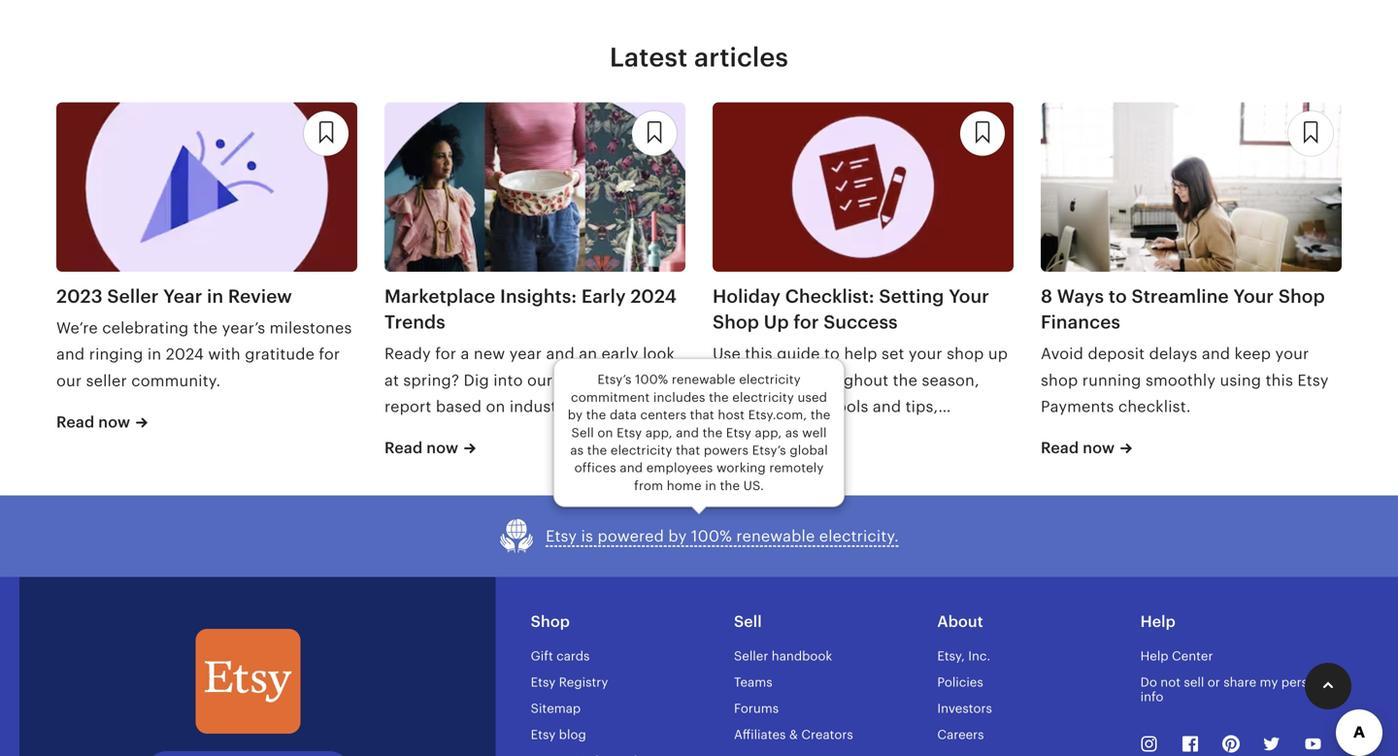 Task type: describe. For each thing, give the bounding box(es) containing it.
is
[[581, 528, 594, 545]]

8 ways to streamline your shop finances link
[[1041, 283, 1342, 335]]

2023
[[56, 286, 103, 307]]

trend
[[603, 372, 644, 389]]

ready for a new year and an early look at spring? dig into our latest trend report based on industry forecasting and etsy search data. read now
[[385, 345, 675, 457]]

etsy registry
[[531, 676, 608, 690]]

milestones
[[270, 320, 352, 337]]

the inside we're celebrating the year's milestones and ringing in 2024 with gratitude for our seller community.
[[193, 320, 218, 337]]

holiday
[[713, 286, 781, 307]]

2 vertical spatial shop
[[531, 613, 570, 631]]

centers
[[641, 408, 687, 423]]

1 horizontal spatial seller
[[734, 649, 769, 664]]

finances
[[1041, 312, 1121, 333]]

using
[[1221, 372, 1262, 389]]

an
[[579, 345, 598, 363]]

up
[[989, 345, 1008, 363]]

gift cards link
[[531, 649, 590, 664]]

etsy blog
[[531, 728, 586, 743]]

investors link
[[938, 702, 993, 716]]

help for help
[[1141, 613, 1176, 631]]

etsy's 100% renewable electricity commitment includes the electricity used by the data centers that host etsy.com, the sell on etsy app, and the etsy app, as well as the electricity that powers etsy's global offices and employees working remotely from home in the us.
[[568, 373, 831, 493]]

and left an
[[546, 345, 575, 363]]

us.
[[744, 479, 764, 493]]

latest articles
[[610, 42, 789, 72]]

featuring
[[713, 398, 782, 416]]

gift cards
[[531, 649, 590, 664]]

read for holiday checklist: setting your shop up for success
[[713, 440, 751, 457]]

etsy inside "use this guide to help set your shop up for success throughout the season, featuring seller tools and tips, upcoming events, and etsy buyer insights."
[[886, 425, 917, 442]]

handbook
[[772, 649, 833, 664]]

your inside holiday checklist: setting your shop up for success
[[949, 286, 990, 307]]

to inside "use this guide to help set your shop up for success throughout the season, featuring seller tools and tips, upcoming events, and etsy buyer insights."
[[825, 345, 840, 363]]

seller inside we're celebrating the year's milestones and ringing in 2024 with gratitude for our seller community.
[[86, 372, 127, 390]]

community.
[[131, 372, 221, 390]]

host
[[718, 408, 745, 423]]

2024 inside we're celebrating the year's milestones and ringing in 2024 with gratitude for our seller community.
[[166, 346, 204, 363]]

etsy registry link
[[531, 676, 608, 690]]

now inside 'ready for a new year and an early look at spring? dig into our latest trend report based on industry forecasting and etsy search data. read now'
[[427, 440, 459, 457]]

&
[[790, 728, 798, 743]]

data
[[610, 408, 637, 423]]

read now link for holiday checklist: setting your shop up for success
[[713, 438, 804, 477]]

etsy down gift
[[531, 676, 556, 690]]

read now link for 2023 seller year in review
[[56, 412, 148, 451]]

to inside 8 ways to streamline your shop finances
[[1109, 286, 1128, 307]]

year
[[510, 345, 542, 363]]

latest
[[557, 372, 599, 389]]

etsy down data
[[617, 426, 642, 440]]

forums
[[734, 702, 779, 716]]

ringing
[[89, 346, 143, 363]]

do
[[1141, 676, 1158, 690]]

the down "working"
[[720, 479, 740, 493]]

registry
[[559, 676, 608, 690]]

search
[[453, 425, 503, 442]]

read now for 8 ways to streamline your shop finances
[[1041, 440, 1115, 457]]

keep
[[1235, 345, 1272, 363]]

holiday checklist: setting your shop up for success image
[[713, 102, 1014, 272]]

8
[[1041, 286, 1053, 307]]

in inside the etsy's 100% renewable electricity commitment includes the electricity used by the data centers that host etsy.com, the sell on etsy app, and the etsy app, as well as the electricity that powers etsy's global offices and employees working remotely from home in the us.
[[705, 479, 717, 493]]

our inside we're celebrating the year's milestones and ringing in 2024 with gratitude for our seller community.
[[56, 372, 82, 390]]

1 app, from the left
[[646, 426, 673, 440]]

1 vertical spatial as
[[571, 443, 584, 458]]

with
[[208, 346, 241, 363]]

holiday checklist: setting your shop up for success link
[[713, 283, 1014, 335]]

my
[[1260, 676, 1279, 690]]

help center
[[1141, 649, 1214, 664]]

the up host
[[709, 390, 729, 405]]

season,
[[922, 372, 980, 389]]

latest
[[610, 42, 688, 72]]

delays
[[1150, 345, 1198, 363]]

read for 2023 seller year in review
[[56, 414, 95, 431]]

do not sell or share my personal info
[[1141, 676, 1334, 705]]

year's
[[222, 320, 265, 337]]

read now link for marketplace insights: early 2024 trends
[[385, 438, 476, 477]]

and up "from"
[[620, 461, 643, 476]]

affiliates
[[734, 728, 786, 743]]

tools
[[831, 398, 869, 416]]

1 horizontal spatial sell
[[734, 613, 762, 631]]

at
[[385, 372, 399, 389]]

forums link
[[734, 702, 779, 716]]

by inside the etsy's 100% renewable electricity commitment includes the electricity used by the data centers that host etsy.com, the sell on etsy app, and the etsy app, as well as the electricity that powers etsy's global offices and employees working remotely from home in the us.
[[568, 408, 583, 423]]

read now for holiday checklist: setting your shop up for success
[[713, 440, 787, 457]]

on for industry
[[486, 398, 506, 416]]

help
[[845, 345, 878, 363]]

well
[[803, 426, 827, 440]]

smoothly
[[1146, 372, 1216, 389]]

marketplace insights: early 2024 trends image
[[385, 102, 686, 272]]

8 ways to streamline your shop finances
[[1041, 286, 1326, 333]]

not
[[1161, 676, 1181, 690]]

seller handbook link
[[734, 649, 833, 664]]

home
[[667, 479, 702, 493]]

gratitude
[[245, 346, 315, 363]]

info
[[1141, 690, 1164, 705]]

help for help center
[[1141, 649, 1169, 664]]

read inside 'ready for a new year and an early look at spring? dig into our latest trend report based on industry forecasting and etsy search data. read now'
[[385, 440, 423, 457]]

commitment
[[571, 390, 650, 405]]

up
[[764, 312, 789, 333]]

blog
[[559, 728, 586, 743]]

read now for 2023 seller year in review
[[56, 414, 130, 431]]

dig
[[464, 372, 489, 389]]

the up events,
[[811, 408, 831, 423]]

spring?
[[404, 372, 460, 389]]

gift
[[531, 649, 553, 664]]

2023 seller year in review
[[56, 286, 292, 307]]

etsy.com,
[[749, 408, 807, 423]]

and down 'report' on the left bottom of page
[[385, 425, 413, 442]]

from
[[634, 479, 664, 493]]

your inside 8 ways to streamline your shop finances
[[1234, 286, 1275, 307]]

0 vertical spatial etsy's
[[598, 373, 632, 387]]

look
[[643, 345, 675, 363]]

renewable inside the etsy's 100% renewable electricity commitment includes the electricity used by the data centers that host etsy.com, the sell on etsy app, and the etsy app, as well as the electricity that powers etsy's global offices and employees working remotely from home in the us.
[[672, 373, 736, 387]]

used
[[798, 390, 828, 405]]

employees
[[647, 461, 713, 476]]



Task type: vqa. For each thing, say whether or not it's contained in the screenshot.
shipping
no



Task type: locate. For each thing, give the bounding box(es) containing it.
0 vertical spatial seller
[[107, 286, 159, 307]]

industry
[[510, 398, 572, 416]]

now
[[98, 414, 130, 431], [427, 440, 459, 457], [755, 440, 787, 457], [1083, 440, 1115, 457]]

inc.
[[969, 649, 991, 664]]

0 horizontal spatial on
[[486, 398, 506, 416]]

renewable up includes
[[672, 373, 736, 387]]

1 vertical spatial in
[[148, 346, 162, 363]]

1 vertical spatial this
[[1266, 372, 1294, 389]]

for down use
[[713, 372, 734, 389]]

on inside 'ready for a new year and an early look at spring? dig into our latest trend report based on industry forecasting and etsy search data. read now'
[[486, 398, 506, 416]]

1 vertical spatial seller
[[786, 398, 827, 416]]

1 horizontal spatial etsy's
[[752, 443, 787, 458]]

seller up teams link
[[734, 649, 769, 664]]

0 vertical spatial sell
[[572, 426, 594, 440]]

by right powered
[[669, 528, 687, 545]]

1 vertical spatial on
[[598, 426, 614, 440]]

your up keep
[[1234, 286, 1275, 307]]

0 vertical spatial shop
[[1279, 286, 1326, 307]]

checklist.
[[1119, 398, 1191, 416]]

1 your from the left
[[949, 286, 990, 307]]

early
[[582, 286, 626, 307]]

as up offices
[[571, 443, 584, 458]]

8 ways to streamline your shop finances image
[[1041, 102, 1342, 272]]

now down the "ringing" in the left top of the page
[[98, 414, 130, 431]]

read now link down the "ringing" in the left top of the page
[[56, 412, 148, 451]]

sell inside the etsy's 100% renewable electricity commitment includes the electricity used by the data centers that host etsy.com, the sell on etsy app, and the etsy app, as well as the electricity that powers etsy's global offices and employees working remotely from home in the us.
[[572, 426, 594, 440]]

personal
[[1282, 676, 1334, 690]]

offices
[[575, 461, 617, 476]]

the down 'set'
[[893, 372, 918, 389]]

1 vertical spatial to
[[825, 345, 840, 363]]

read now link for 8 ways to streamline your shop finances
[[1041, 438, 1133, 477]]

and up using
[[1202, 345, 1231, 363]]

100% down look
[[635, 373, 669, 387]]

our down "we're"
[[56, 372, 82, 390]]

powers
[[704, 443, 749, 458]]

0 vertical spatial seller
[[86, 372, 127, 390]]

events,
[[794, 425, 849, 442]]

0 vertical spatial to
[[1109, 286, 1128, 307]]

1 horizontal spatial shop
[[1041, 372, 1079, 389]]

1 vertical spatial shop
[[713, 312, 760, 333]]

0 horizontal spatial your
[[949, 286, 990, 307]]

this inside "use this guide to help set your shop up for success throughout the season, featuring seller tools and tips, upcoming events, and etsy buyer insights."
[[745, 345, 773, 363]]

1 vertical spatial shop
[[1041, 372, 1079, 389]]

celebrating
[[102, 320, 189, 337]]

1 vertical spatial seller
[[734, 649, 769, 664]]

help center link
[[1141, 649, 1214, 664]]

1 horizontal spatial in
[[207, 286, 224, 307]]

your inside "use this guide to help set your shop up for success throughout the season, featuring seller tools and tips, upcoming events, and etsy buyer insights."
[[909, 345, 943, 363]]

2023 seller year in review image
[[56, 102, 357, 272]]

insights.
[[713, 451, 777, 469]]

for inside "use this guide to help set your shop up for success throughout the season, featuring seller tools and tips, upcoming events, and etsy buyer insights."
[[713, 372, 734, 389]]

powered
[[598, 528, 664, 545]]

sell up seller handbook
[[734, 613, 762, 631]]

shop inside holiday checklist: setting your shop up for success
[[713, 312, 760, 333]]

on down data
[[598, 426, 614, 440]]

upcoming
[[713, 425, 790, 442]]

1 vertical spatial by
[[669, 528, 687, 545]]

etsy left is
[[546, 528, 577, 545]]

1 horizontal spatial by
[[669, 528, 687, 545]]

or
[[1208, 676, 1221, 690]]

we're
[[56, 320, 98, 337]]

etsy inside the avoid deposit delays and keep your shop running smoothly using this etsy payments checklist.
[[1298, 372, 1329, 389]]

to left help
[[825, 345, 840, 363]]

on down into
[[486, 398, 506, 416]]

read now
[[56, 414, 130, 431], [713, 440, 787, 457], [1041, 440, 1115, 457]]

1 horizontal spatial seller
[[786, 398, 827, 416]]

0 horizontal spatial etsy's
[[598, 373, 632, 387]]

0 vertical spatial this
[[745, 345, 773, 363]]

2 your from the left
[[1234, 286, 1275, 307]]

read now link up "us." on the right of page
[[713, 438, 804, 477]]

etsy's up the commitment
[[598, 373, 632, 387]]

read now link
[[56, 412, 148, 451], [385, 438, 476, 477], [713, 438, 804, 477], [1041, 438, 1133, 477]]

your right keep
[[1276, 345, 1310, 363]]

seller up the well
[[786, 398, 827, 416]]

0 vertical spatial as
[[786, 426, 799, 440]]

0 vertical spatial electricity
[[739, 373, 801, 387]]

0 horizontal spatial seller
[[107, 286, 159, 307]]

1 horizontal spatial as
[[786, 426, 799, 440]]

and down tools at right
[[853, 425, 882, 442]]

your inside the avoid deposit delays and keep your shop running smoothly using this etsy payments checklist.
[[1276, 345, 1310, 363]]

affiliates & creators link
[[734, 728, 854, 743]]

sell
[[1185, 676, 1205, 690]]

1 horizontal spatial shop
[[713, 312, 760, 333]]

1 vertical spatial renewable
[[737, 528, 815, 545]]

read now down the "ringing" in the left top of the page
[[56, 414, 130, 431]]

1 vertical spatial that
[[676, 443, 701, 458]]

marketplace insights: early 2024 trends
[[385, 286, 677, 333]]

as left the well
[[786, 426, 799, 440]]

marketplace
[[385, 286, 496, 307]]

remotely
[[770, 461, 824, 476]]

2 horizontal spatial shop
[[1279, 286, 1326, 307]]

100% inside the etsy's 100% renewable electricity commitment includes the electricity used by the data centers that host etsy.com, the sell on etsy app, and the etsy app, as well as the electricity that powers etsy's global offices and employees working remotely from home in the us.
[[635, 373, 669, 387]]

1 horizontal spatial to
[[1109, 286, 1128, 307]]

0 vertical spatial in
[[207, 286, 224, 307]]

0 horizontal spatial by
[[568, 408, 583, 423]]

throughout
[[803, 372, 889, 389]]

1 your from the left
[[909, 345, 943, 363]]

etsy inside 'ready for a new year and an early look at spring? dig into our latest trend report based on industry forecasting and etsy search data. read now'
[[417, 425, 449, 442]]

2 vertical spatial in
[[705, 479, 717, 493]]

0 horizontal spatial this
[[745, 345, 773, 363]]

articles
[[695, 42, 789, 72]]

1 horizontal spatial read now
[[713, 440, 787, 457]]

100% down "home"
[[691, 528, 732, 545]]

2024 right early
[[631, 286, 677, 307]]

renewable down "us." on the right of page
[[737, 528, 815, 545]]

2024 inside marketplace insights: early 2024 trends
[[631, 286, 677, 307]]

read up "working"
[[713, 440, 751, 457]]

holiday checklist: setting your shop up for success
[[713, 286, 990, 333]]

0 horizontal spatial read now
[[56, 414, 130, 431]]

ways
[[1058, 286, 1105, 307]]

0 horizontal spatial 100%
[[635, 373, 669, 387]]

the up offices
[[587, 443, 607, 458]]

etsy's 100% renewable electricity commitment includes the electricity used by the data centers that host etsy.com, the sell on etsy app, and the etsy app, as well as the electricity that powers etsy's global offices and employees working remotely from home in the us. tooltip
[[554, 359, 845, 512]]

2 horizontal spatial in
[[705, 479, 717, 493]]

for inside we're celebrating the year's milestones and ringing in 2024 with gratitude for our seller community.
[[319, 346, 340, 363]]

your right setting
[[949, 286, 990, 307]]

electricity up "from"
[[611, 443, 673, 458]]

by
[[568, 408, 583, 423], [669, 528, 687, 545]]

electricity down success
[[733, 390, 794, 405]]

etsy right using
[[1298, 372, 1329, 389]]

help up do
[[1141, 649, 1169, 664]]

now for 8 ways to streamline your shop finances
[[1083, 440, 1115, 457]]

app, down centers
[[646, 426, 673, 440]]

success
[[738, 372, 799, 389]]

0 horizontal spatial shop
[[531, 613, 570, 631]]

that down includes
[[690, 408, 715, 423]]

0 horizontal spatial your
[[909, 345, 943, 363]]

etsy blog link
[[531, 728, 586, 743]]

for left a
[[435, 345, 457, 363]]

2 your from the left
[[1276, 345, 1310, 363]]

our
[[527, 372, 553, 389], [56, 372, 82, 390]]

2024
[[631, 286, 677, 307], [166, 346, 204, 363]]

2 help from the top
[[1141, 649, 1169, 664]]

etsy down 'report' on the left bottom of page
[[417, 425, 449, 442]]

seller down the "ringing" in the left top of the page
[[86, 372, 127, 390]]

and
[[546, 345, 575, 363], [1202, 345, 1231, 363], [56, 346, 85, 363], [873, 398, 902, 416], [385, 425, 413, 442], [853, 425, 882, 442], [676, 426, 699, 440], [620, 461, 643, 476]]

read now down payments
[[1041, 440, 1115, 457]]

help up help center
[[1141, 613, 1176, 631]]

as
[[786, 426, 799, 440], [571, 443, 584, 458]]

electricity.
[[820, 528, 899, 545]]

app, down etsy.com,
[[755, 426, 782, 440]]

read now link down payments
[[1041, 438, 1133, 477]]

0 vertical spatial on
[[486, 398, 506, 416]]

0 vertical spatial shop
[[947, 345, 984, 363]]

payments
[[1041, 398, 1115, 416]]

setting
[[880, 286, 945, 307]]

review
[[228, 286, 292, 307]]

0 horizontal spatial our
[[56, 372, 82, 390]]

the inside "use this guide to help set your shop up for success throughout the season, featuring seller tools and tips, upcoming events, and etsy buyer insights."
[[893, 372, 918, 389]]

in inside we're celebrating the year's milestones and ringing in 2024 with gratitude for our seller community.
[[148, 346, 162, 363]]

0 horizontal spatial renewable
[[672, 373, 736, 387]]

that
[[690, 408, 715, 423], [676, 443, 701, 458]]

0 vertical spatial that
[[690, 408, 715, 423]]

seller inside "use this guide to help set your shop up for success throughout the season, featuring seller tools and tips, upcoming events, and etsy buyer insights."
[[786, 398, 827, 416]]

etsy's down upcoming at the bottom right
[[752, 443, 787, 458]]

the down 2023 seller year in review link
[[193, 320, 218, 337]]

use this guide to help set your shop up for success throughout the season, featuring seller tools and tips, upcoming events, and etsy buyer insights.
[[713, 345, 1008, 469]]

shop inside the avoid deposit delays and keep your shop running smoothly using this etsy payments checklist.
[[1041, 372, 1079, 389]]

and left tips, at the right bottom
[[873, 398, 902, 416]]

1 help from the top
[[1141, 613, 1176, 631]]

on for etsy
[[598, 426, 614, 440]]

read down payments
[[1041, 440, 1079, 457]]

1 horizontal spatial your
[[1276, 345, 1310, 363]]

on inside the etsy's 100% renewable electricity commitment includes the electricity used by the data centers that host etsy.com, the sell on etsy app, and the etsy app, as well as the electricity that powers etsy's global offices and employees working remotely from home in the us.
[[598, 426, 614, 440]]

buyer
[[922, 425, 965, 442]]

success
[[824, 312, 898, 333]]

for inside holiday checklist: setting your shop up for success
[[794, 312, 819, 333]]

0 vertical spatial 100%
[[635, 373, 669, 387]]

this up success
[[745, 345, 773, 363]]

0 horizontal spatial as
[[571, 443, 584, 458]]

read for 8 ways to streamline your shop finances
[[1041, 440, 1079, 457]]

includes
[[654, 390, 706, 405]]

seller
[[107, 286, 159, 307], [734, 649, 769, 664]]

0 horizontal spatial sell
[[572, 426, 594, 440]]

and inside we're celebrating the year's milestones and ringing in 2024 with gratitude for our seller community.
[[56, 346, 85, 363]]

1 horizontal spatial on
[[598, 426, 614, 440]]

checklist:
[[786, 286, 875, 307]]

1 horizontal spatial your
[[1234, 286, 1275, 307]]

this inside the avoid deposit delays and keep your shop running smoothly using this etsy payments checklist.
[[1266, 372, 1294, 389]]

2024 up community.
[[166, 346, 204, 363]]

shop inside "use this guide to help set your shop up for success throughout the season, featuring seller tools and tips, upcoming events, and etsy buyer insights."
[[947, 345, 984, 363]]

investors
[[938, 702, 993, 716]]

cards
[[557, 649, 590, 664]]

electricity
[[739, 373, 801, 387], [733, 390, 794, 405], [611, 443, 673, 458]]

etsy is powered by 100% renewable electricity.
[[546, 528, 899, 545]]

100%
[[635, 373, 669, 387], [691, 528, 732, 545]]

0 horizontal spatial app,
[[646, 426, 673, 440]]

etsy down tips, at the right bottom
[[886, 425, 917, 442]]

our inside 'ready for a new year and an early look at spring? dig into our latest trend report based on industry forecasting and etsy search data. read now'
[[527, 372, 553, 389]]

read now link down 'report' on the left bottom of page
[[385, 438, 476, 477]]

ready
[[385, 345, 431, 363]]

creators
[[802, 728, 854, 743]]

and inside the avoid deposit delays and keep your shop running smoothly using this etsy payments checklist.
[[1202, 345, 1231, 363]]

1 vertical spatial help
[[1141, 649, 1169, 664]]

0 vertical spatial 2024
[[631, 286, 677, 307]]

now down payments
[[1083, 440, 1115, 457]]

for inside 'ready for a new year and an early look at spring? dig into our latest trend report based on industry forecasting and etsy search data. read now'
[[435, 345, 457, 363]]

and down centers
[[676, 426, 699, 440]]

1 horizontal spatial 2024
[[631, 286, 677, 307]]

global
[[790, 443, 828, 458]]

0 vertical spatial help
[[1141, 613, 1176, 631]]

app,
[[646, 426, 673, 440], [755, 426, 782, 440]]

read down 'report' on the left bottom of page
[[385, 440, 423, 457]]

2 vertical spatial electricity
[[611, 443, 673, 458]]

1 horizontal spatial our
[[527, 372, 553, 389]]

2 horizontal spatial read now
[[1041, 440, 1115, 457]]

100% inside button
[[691, 528, 732, 545]]

year
[[163, 286, 202, 307]]

0 vertical spatial renewable
[[672, 373, 736, 387]]

your right 'set'
[[909, 345, 943, 363]]

share
[[1224, 676, 1257, 690]]

etsy down sitemap
[[531, 728, 556, 743]]

2 app, from the left
[[755, 426, 782, 440]]

etsy, inc. link
[[938, 649, 991, 664]]

1 vertical spatial etsy's
[[752, 443, 787, 458]]

0 horizontal spatial shop
[[947, 345, 984, 363]]

about
[[938, 613, 984, 631]]

1 horizontal spatial app,
[[755, 426, 782, 440]]

we're celebrating the year's milestones and ringing in 2024 with gratitude for our seller community.
[[56, 320, 352, 390]]

to right ways
[[1109, 286, 1128, 307]]

in right "home"
[[705, 479, 717, 493]]

etsy inside etsy is powered by 100% renewable electricity. button
[[546, 528, 577, 545]]

etsy down host
[[726, 426, 752, 440]]

the down the commitment
[[586, 408, 606, 423]]

that up employees
[[676, 443, 701, 458]]

renewable inside etsy is powered by 100% renewable electricity. button
[[737, 528, 815, 545]]

0 horizontal spatial 2024
[[166, 346, 204, 363]]

by down latest
[[568, 408, 583, 423]]

avoid deposit delays and keep your shop running smoothly using this etsy payments checklist.
[[1041, 345, 1329, 416]]

by inside etsy is powered by 100% renewable electricity. button
[[669, 528, 687, 545]]

seller up "celebrating"
[[107, 286, 159, 307]]

streamline
[[1132, 286, 1229, 307]]

now for 2023 seller year in review
[[98, 414, 130, 431]]

1 vertical spatial electricity
[[733, 390, 794, 405]]

in down "celebrating"
[[148, 346, 162, 363]]

1 horizontal spatial 100%
[[691, 528, 732, 545]]

now down the based
[[427, 440, 459, 457]]

teams
[[734, 676, 773, 690]]

1 vertical spatial sell
[[734, 613, 762, 631]]

forecasting
[[576, 398, 662, 416]]

based
[[436, 398, 482, 416]]

0 horizontal spatial seller
[[86, 372, 127, 390]]

early
[[602, 345, 639, 363]]

1 vertical spatial 100%
[[691, 528, 732, 545]]

now for holiday checklist: setting your shop up for success
[[755, 440, 787, 457]]

in right year
[[207, 286, 224, 307]]

the up powers
[[703, 426, 723, 440]]

deposit
[[1088, 345, 1145, 363]]

center
[[1172, 649, 1214, 664]]

our up industry in the left of the page
[[527, 372, 553, 389]]

set
[[882, 345, 905, 363]]

shop inside 8 ways to streamline your shop finances
[[1279, 286, 1326, 307]]

read down the "ringing" in the left top of the page
[[56, 414, 95, 431]]

etsy is powered by 100% renewable electricity. button
[[499, 519, 899, 554]]

shop up season,
[[947, 345, 984, 363]]

this down keep
[[1266, 372, 1294, 389]]

running
[[1083, 372, 1142, 389]]

0 horizontal spatial in
[[148, 346, 162, 363]]

affiliates & creators
[[734, 728, 854, 743]]

for down milestones
[[319, 346, 340, 363]]

read
[[56, 414, 95, 431], [385, 440, 423, 457], [713, 440, 751, 457], [1041, 440, 1079, 457]]

avoid
[[1041, 345, 1084, 363]]

0 vertical spatial by
[[568, 408, 583, 423]]

for right up at top right
[[794, 312, 819, 333]]

1 vertical spatial 2024
[[166, 346, 204, 363]]

1 horizontal spatial this
[[1266, 372, 1294, 389]]

1 horizontal spatial renewable
[[737, 528, 815, 545]]

sell up offices
[[572, 426, 594, 440]]

etsy,
[[938, 649, 965, 664]]

to
[[1109, 286, 1128, 307], [825, 345, 840, 363]]

read now up "working"
[[713, 440, 787, 457]]

and down "we're"
[[56, 346, 85, 363]]

shop down avoid
[[1041, 372, 1079, 389]]

electricity up featuring
[[739, 373, 801, 387]]

0 horizontal spatial to
[[825, 345, 840, 363]]

now up remotely
[[755, 440, 787, 457]]



